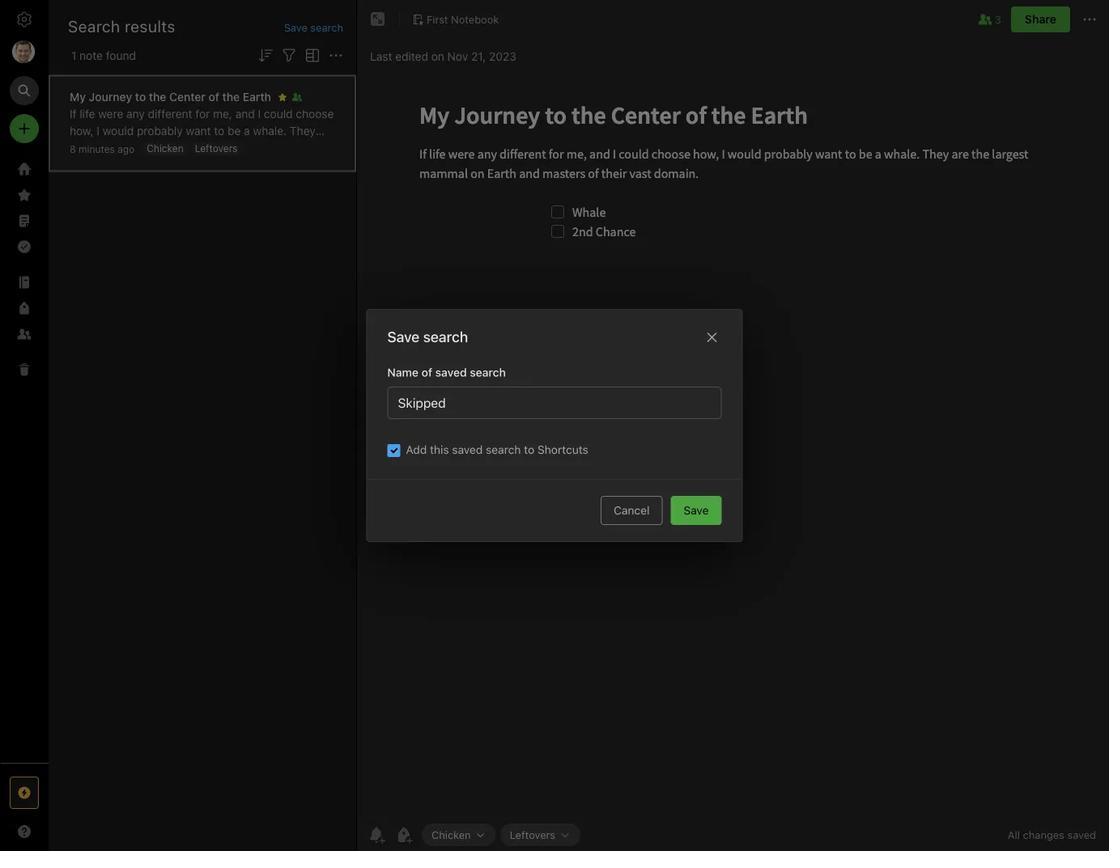 Task type: describe. For each thing, give the bounding box(es) containing it.
edited
[[395, 50, 428, 63]]

8
[[70, 143, 76, 155]]

1
[[71, 49, 76, 62]]

a
[[244, 124, 250, 137]]

2 horizontal spatial of
[[422, 366, 433, 379]]

choose
[[296, 107, 334, 120]]

0 vertical spatial save
[[284, 21, 308, 33]]

shortcuts
[[538, 443, 589, 457]]

settings image
[[15, 10, 34, 29]]

search left shortcuts
[[486, 443, 521, 457]]

on inside note window element
[[431, 50, 445, 63]]

me,
[[213, 107, 232, 120]]

1 vertical spatial save
[[388, 328, 420, 346]]

expand note image
[[368, 10, 388, 29]]

last edited on nov 21, 2023
[[370, 50, 517, 63]]

3 button
[[976, 10, 1002, 29]]

0 vertical spatial i
[[258, 107, 261, 120]]

leftovers inside button
[[510, 829, 556, 842]]

upgrade image
[[15, 784, 34, 803]]

note window element
[[357, 0, 1109, 852]]

edit search image
[[10, 76, 39, 105]]

to inside if life were any different for me, and i could choose how, i would probably want to be a whale. they are the largest mammal on earth and masters of their vast d...
[[214, 124, 225, 137]]

for
[[195, 107, 210, 120]]

name
[[388, 366, 419, 379]]

first notebook
[[427, 13, 499, 25]]

search up name of saved search
[[423, 328, 468, 346]]

leftovers button
[[500, 824, 581, 847]]

1 horizontal spatial the
[[149, 90, 166, 103]]

0 horizontal spatial of
[[209, 90, 219, 103]]

first notebook button
[[407, 8, 505, 31]]

note
[[79, 49, 103, 62]]

2023
[[489, 50, 517, 63]]

3
[[995, 13, 1002, 25]]

cancel button
[[601, 496, 663, 526]]

2 vertical spatial save
[[684, 504, 709, 517]]

the inside if life were any different for me, and i could choose how, i would probably want to be a whale. they are the largest mammal on earth and masters of their vast d...
[[89, 141, 106, 154]]

my
[[70, 90, 86, 103]]

chicken button
[[422, 824, 496, 847]]

save button
[[671, 496, 722, 526]]

masters
[[265, 141, 307, 154]]

2 horizontal spatial the
[[222, 90, 240, 103]]

1 note found
[[71, 49, 136, 62]]

mammal
[[148, 141, 192, 154]]

home image
[[15, 160, 34, 179]]

0 vertical spatial and
[[235, 107, 255, 120]]

journey
[[89, 90, 132, 103]]

on inside if life were any different for me, and i could choose how, i would probably want to be a whale. they are the largest mammal on earth and masters of their vast d...
[[195, 141, 208, 154]]

Note Editor text field
[[357, 78, 1109, 819]]

minutes
[[79, 143, 115, 155]]

0 vertical spatial chicken
[[147, 143, 184, 154]]

results
[[125, 16, 176, 35]]

largest
[[109, 141, 145, 154]]



Task type: vqa. For each thing, say whether or not it's contained in the screenshot.
the bottom ON
yes



Task type: locate. For each thing, give the bounding box(es) containing it.
add this saved search to shortcuts
[[406, 443, 589, 457]]

search
[[310, 21, 343, 33], [423, 328, 468, 346], [470, 366, 506, 379], [486, 443, 521, 457]]

this
[[430, 443, 449, 457]]

save search
[[284, 21, 343, 33], [388, 328, 468, 346]]

1 horizontal spatial i
[[258, 107, 261, 120]]

whale.
[[253, 124, 287, 137]]

0 vertical spatial to
[[135, 90, 146, 103]]

earth inside if life were any different for me, and i could choose how, i would probably want to be a whale. they are the largest mammal on earth and masters of their vast d...
[[212, 141, 239, 154]]

1 horizontal spatial earth
[[243, 90, 271, 103]]

0 vertical spatial leftovers
[[195, 143, 238, 154]]

share button
[[1011, 6, 1071, 32]]

if
[[70, 107, 77, 120]]

i left could
[[258, 107, 261, 120]]

0 vertical spatial save search
[[284, 21, 343, 33]]

saved right the name
[[435, 366, 467, 379]]

Name of saved search text field
[[396, 395, 713, 412]]

Add this saved search to Shortcuts checkbox
[[388, 444, 400, 457]]

leftovers
[[195, 143, 238, 154], [510, 829, 556, 842]]

0 vertical spatial on
[[431, 50, 445, 63]]

to left be
[[214, 124, 225, 137]]

could
[[264, 107, 293, 120]]

if life were any different for me, and i could choose how, i would probably want to be a whale. they are the largest mammal on earth and masters of their vast d...
[[70, 107, 334, 171]]

saved
[[435, 366, 467, 379], [452, 443, 483, 457], [1068, 830, 1097, 842]]

of up me,
[[209, 90, 219, 103]]

1 horizontal spatial to
[[214, 124, 225, 137]]

add tag image
[[394, 826, 414, 845]]

saved for this
[[452, 443, 483, 457]]

i
[[258, 107, 261, 120], [97, 124, 100, 137]]

1 vertical spatial earth
[[212, 141, 239, 154]]

chicken inside chicken button
[[432, 829, 471, 842]]

1 horizontal spatial save
[[388, 328, 420, 346]]

would
[[103, 124, 134, 137]]

name of saved search
[[388, 366, 506, 379]]

and
[[235, 107, 255, 120], [242, 141, 262, 154]]

leftovers down want
[[195, 143, 238, 154]]

1 vertical spatial on
[[195, 141, 208, 154]]

1 vertical spatial to
[[214, 124, 225, 137]]

1 vertical spatial save search
[[388, 328, 468, 346]]

to
[[135, 90, 146, 103], [214, 124, 225, 137], [524, 443, 535, 457]]

8 minutes ago
[[70, 143, 135, 155]]

nov
[[448, 50, 468, 63]]

all
[[1008, 830, 1020, 842]]

the up me,
[[222, 90, 240, 103]]

on left "nov"
[[431, 50, 445, 63]]

1 vertical spatial i
[[97, 124, 100, 137]]

0 horizontal spatial chicken
[[147, 143, 184, 154]]

2 vertical spatial saved
[[1068, 830, 1097, 842]]

search
[[68, 16, 120, 35]]

notebook
[[451, 13, 499, 25]]

my journey to the center of the earth
[[70, 90, 271, 103]]

0 horizontal spatial on
[[195, 141, 208, 154]]

to left shortcuts
[[524, 443, 535, 457]]

save search left expand note image
[[284, 21, 343, 33]]

saved right "this"
[[452, 443, 483, 457]]

saved inside note window element
[[1068, 830, 1097, 842]]

of
[[209, 90, 219, 103], [310, 141, 320, 154], [422, 366, 433, 379]]

i right how,
[[97, 124, 100, 137]]

0 horizontal spatial to
[[135, 90, 146, 103]]

on
[[431, 50, 445, 63], [195, 141, 208, 154]]

want
[[186, 124, 211, 137]]

1 vertical spatial leftovers
[[510, 829, 556, 842]]

probably
[[137, 124, 183, 137]]

21,
[[471, 50, 486, 63]]

were
[[98, 107, 123, 120]]

on down want
[[195, 141, 208, 154]]

the up different
[[149, 90, 166, 103]]

search up 'name of saved search' text box
[[470, 366, 506, 379]]

found
[[106, 49, 136, 62]]

2 horizontal spatial to
[[524, 443, 535, 457]]

1 horizontal spatial of
[[310, 141, 320, 154]]

save search up name of saved search
[[388, 328, 468, 346]]

first
[[427, 13, 448, 25]]

0 horizontal spatial leftovers
[[195, 143, 238, 154]]

and down a
[[242, 141, 262, 154]]

all changes saved
[[1008, 830, 1097, 842]]

saved right changes
[[1068, 830, 1097, 842]]

are
[[70, 141, 86, 154]]

saved for of
[[435, 366, 467, 379]]

of right the name
[[422, 366, 433, 379]]

1 vertical spatial chicken
[[432, 829, 471, 842]]

chicken
[[147, 143, 184, 154], [432, 829, 471, 842]]

earth
[[243, 90, 271, 103], [212, 141, 239, 154]]

0 horizontal spatial the
[[89, 141, 106, 154]]

they
[[290, 124, 316, 137]]

save search button
[[284, 19, 343, 35]]

earth up could
[[243, 90, 271, 103]]

be
[[228, 124, 241, 137]]

1 horizontal spatial on
[[431, 50, 445, 63]]

of inside if life were any different for me, and i could choose how, i would probably want to be a whale. they are the largest mammal on earth and masters of their vast d...
[[310, 141, 320, 154]]

2 vertical spatial of
[[422, 366, 433, 379]]

0 horizontal spatial save
[[284, 21, 308, 33]]

chicken right add tag icon
[[432, 829, 471, 842]]

tree
[[0, 156, 49, 763]]

search results
[[68, 16, 176, 35]]

life
[[80, 107, 95, 120]]

of down "they"
[[310, 141, 320, 154]]

add a reminder image
[[367, 826, 386, 845]]

1 vertical spatial and
[[242, 141, 262, 154]]

0 horizontal spatial i
[[97, 124, 100, 137]]

different
[[148, 107, 192, 120]]

earth down be
[[212, 141, 239, 154]]

last
[[370, 50, 392, 63]]

to up any
[[135, 90, 146, 103]]

1 horizontal spatial leftovers
[[510, 829, 556, 842]]

chicken down probably
[[147, 143, 184, 154]]

share
[[1025, 13, 1057, 26]]

0 vertical spatial saved
[[435, 366, 467, 379]]

vast
[[96, 158, 118, 171]]

any
[[126, 107, 145, 120]]

center
[[169, 90, 206, 103]]

0 horizontal spatial earth
[[212, 141, 239, 154]]

search left expand note image
[[310, 21, 343, 33]]

cancel
[[614, 504, 650, 517]]

1 vertical spatial saved
[[452, 443, 483, 457]]

0 vertical spatial earth
[[243, 90, 271, 103]]

close image
[[703, 328, 722, 347]]

saved for changes
[[1068, 830, 1097, 842]]

ago
[[118, 143, 135, 155]]

1 horizontal spatial save search
[[388, 328, 468, 346]]

0 vertical spatial of
[[209, 90, 219, 103]]

leftovers right chicken button
[[510, 829, 556, 842]]

save
[[284, 21, 308, 33], [388, 328, 420, 346], [684, 504, 709, 517]]

how,
[[70, 124, 94, 137]]

1 vertical spatial of
[[310, 141, 320, 154]]

the up vast
[[89, 141, 106, 154]]

d...
[[121, 158, 138, 171]]

0 horizontal spatial save search
[[284, 21, 343, 33]]

search inside button
[[310, 21, 343, 33]]

1 horizontal spatial chicken
[[432, 829, 471, 842]]

changes
[[1023, 830, 1065, 842]]

2 vertical spatial to
[[524, 443, 535, 457]]

their
[[70, 158, 93, 171]]

the
[[149, 90, 166, 103], [222, 90, 240, 103], [89, 141, 106, 154]]

add
[[406, 443, 427, 457]]

2 horizontal spatial save
[[684, 504, 709, 517]]

and up a
[[235, 107, 255, 120]]



